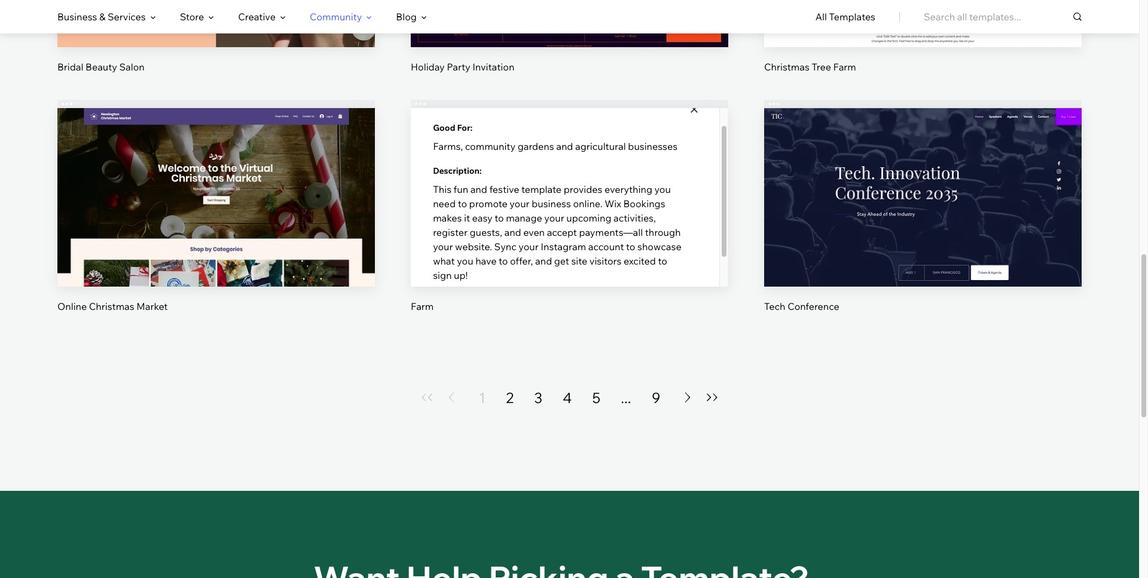 Task type: locate. For each thing, give the bounding box(es) containing it.
tech conference
[[764, 301, 839, 313]]

you up the bookings
[[655, 184, 671, 196]]

1 horizontal spatial view
[[559, 214, 581, 226]]

all
[[816, 11, 827, 23]]

3 link
[[534, 389, 542, 408]]

to
[[458, 198, 467, 210], [495, 212, 504, 224], [626, 241, 635, 253], [499, 255, 508, 267], [658, 255, 667, 267]]

view
[[205, 214, 227, 226], [559, 214, 581, 226], [912, 214, 934, 226]]

edit inside the online christmas market "group"
[[207, 174, 225, 186]]

view button inside the online christmas market "group"
[[188, 206, 245, 235]]

0 horizontal spatial christmas
[[89, 301, 134, 313]]

0 horizontal spatial edit button
[[188, 165, 245, 194]]

view button inside "tech conference" group
[[895, 206, 951, 235]]

this
[[433, 184, 452, 196]]

0 vertical spatial christmas
[[764, 61, 810, 73]]

1 edit button from the left
[[188, 165, 245, 194]]

blog
[[396, 11, 417, 23]]

bridal
[[57, 61, 83, 73]]

get
[[554, 255, 569, 267]]

bookings
[[623, 198, 665, 210]]

community
[[465, 141, 516, 153]]

1 view from the left
[[205, 214, 227, 226]]

edit for tech conference
[[914, 174, 932, 186]]

0 horizontal spatial you
[[457, 255, 473, 267]]

upcoming
[[566, 212, 611, 224]]

offer,
[[510, 255, 533, 267]]

your
[[510, 198, 530, 210], [544, 212, 564, 224], [433, 241, 453, 253], [519, 241, 539, 253]]

beauty
[[86, 61, 117, 73]]

christmas inside group
[[764, 61, 810, 73]]

2 view button from the left
[[541, 206, 598, 235]]

0 horizontal spatial view
[[205, 214, 227, 226]]

store
[[180, 11, 204, 23]]

christmas inside "group"
[[89, 301, 134, 313]]

tech conference group
[[764, 100, 1082, 313]]

edit
[[207, 174, 225, 186], [914, 174, 932, 186]]

2 edit button from the left
[[895, 165, 951, 194]]

promote
[[469, 198, 508, 210]]

you up up!
[[457, 255, 473, 267]]

2
[[506, 389, 514, 407]]

edit button for tech conference
[[895, 165, 951, 194]]

bridal beauty salon
[[57, 61, 145, 73]]

1 horizontal spatial christmas
[[764, 61, 810, 73]]

1 horizontal spatial farm
[[833, 61, 856, 73]]

1 view button from the left
[[188, 206, 245, 235]]

edit inside "tech conference" group
[[914, 174, 932, 186]]

farm
[[833, 61, 856, 73], [411, 301, 434, 313]]

1 edit from the left
[[207, 174, 225, 186]]

...
[[621, 389, 631, 407]]

view inside the online christmas market "group"
[[205, 214, 227, 226]]

to down sync on the top of page
[[499, 255, 508, 267]]

2 horizontal spatial view button
[[895, 206, 951, 235]]

gardens
[[518, 141, 554, 153]]

1 horizontal spatial edit
[[914, 174, 932, 186]]

creative
[[238, 11, 276, 23]]

good
[[433, 123, 455, 133]]

events website templates - christmas tree farm image
[[764, 0, 1082, 47]]

all templates
[[816, 11, 875, 23]]

events website templates - bridal beauty salon image
[[57, 0, 375, 47]]

christmas tree farm
[[764, 61, 856, 73]]

1 vertical spatial farm
[[411, 301, 434, 313]]

0 vertical spatial you
[[655, 184, 671, 196]]

sign
[[433, 270, 452, 282]]

edit button
[[188, 165, 245, 194], [895, 165, 951, 194]]

2 view from the left
[[559, 214, 581, 226]]

what
[[433, 255, 455, 267]]

guests,
[[470, 227, 502, 239]]

2 link
[[506, 389, 514, 408]]

categories by subject element
[[57, 1, 427, 33]]

view button
[[188, 206, 245, 235], [541, 206, 598, 235], [895, 206, 951, 235]]

hide info image
[[691, 106, 698, 113]]

business & services
[[57, 11, 146, 23]]

online christmas market group
[[57, 100, 375, 313]]

0 horizontal spatial view button
[[188, 206, 245, 235]]

tree
[[812, 61, 831, 73]]

view inside "tech conference" group
[[912, 214, 934, 226]]

edit button inside the online christmas market "group"
[[188, 165, 245, 194]]

online christmas market
[[57, 301, 168, 313]]

good for:
[[433, 123, 473, 133]]

2 edit from the left
[[914, 174, 932, 186]]

have
[[475, 255, 497, 267]]

to down the showcase
[[658, 255, 667, 267]]

easy
[[472, 212, 493, 224]]

christmas
[[764, 61, 810, 73], [89, 301, 134, 313]]

None search field
[[924, 0, 1082, 33]]

events website templates - online christmas market image
[[57, 108, 375, 287]]

instagram
[[541, 241, 586, 253]]

0 horizontal spatial edit
[[207, 174, 225, 186]]

online.
[[573, 198, 603, 210]]

this fun and festive template provides everything you need to promote your business online. wix bookings makes it easy to manage your upcoming activities, register guests, and even accept payments—all through your website. sync your instagram account to showcase what you have to offer, and get site visitors excited to sign up!
[[433, 184, 682, 282]]

3 view button from the left
[[895, 206, 951, 235]]

salon
[[119, 61, 145, 73]]

to down the fun
[[458, 198, 467, 210]]

and up sync on the top of page
[[504, 227, 521, 239]]

christmas left tree
[[764, 61, 810, 73]]

provides
[[564, 184, 602, 196]]

holiday
[[411, 61, 445, 73]]

1 horizontal spatial edit button
[[895, 165, 951, 194]]

1 vertical spatial christmas
[[89, 301, 134, 313]]

you
[[655, 184, 671, 196], [457, 255, 473, 267]]

farm down sign
[[411, 301, 434, 313]]

farm right tree
[[833, 61, 856, 73]]

and
[[556, 141, 573, 153], [470, 184, 487, 196], [504, 227, 521, 239], [535, 255, 552, 267]]

edit button inside "tech conference" group
[[895, 165, 951, 194]]

edit for online christmas market
[[207, 174, 225, 186]]

1 horizontal spatial view button
[[541, 206, 598, 235]]

holiday party invitation
[[411, 61, 514, 73]]

your up what
[[433, 241, 453, 253]]

categories. use the left and right arrow keys to navigate the menu element
[[0, 0, 1139, 33]]

christmas right online
[[89, 301, 134, 313]]

farms,
[[433, 141, 463, 153]]

accept
[[547, 227, 577, 239]]

2 horizontal spatial view
[[912, 214, 934, 226]]

and up promote
[[470, 184, 487, 196]]

3 view from the left
[[912, 214, 934, 226]]



Task type: describe. For each thing, give the bounding box(es) containing it.
activities,
[[614, 212, 656, 224]]

businesses
[[628, 141, 678, 153]]

account
[[588, 241, 624, 253]]

farm group
[[411, 100, 728, 313]]

to right easy
[[495, 212, 504, 224]]

everything
[[605, 184, 652, 196]]

need
[[433, 198, 456, 210]]

conference
[[788, 301, 839, 313]]

last page image
[[705, 394, 720, 402]]

&
[[99, 11, 105, 23]]

fun
[[454, 184, 468, 196]]

for:
[[457, 123, 473, 133]]

view inside farm group
[[559, 214, 581, 226]]

Search search field
[[924, 0, 1082, 33]]

even
[[523, 227, 545, 239]]

business
[[532, 198, 571, 210]]

1
[[479, 389, 486, 407]]

community
[[310, 11, 362, 23]]

events website templates - holiday party invitation image
[[411, 0, 728, 47]]

4
[[563, 389, 572, 407]]

edit button for online christmas market
[[188, 165, 245, 194]]

register
[[433, 227, 468, 239]]

party
[[447, 61, 470, 73]]

template
[[521, 184, 562, 196]]

to up excited
[[626, 241, 635, 253]]

makes
[[433, 212, 462, 224]]

holiday party invitation group
[[411, 0, 728, 74]]

farms, community gardens and agricultural businesses
[[433, 141, 678, 153]]

invitation
[[473, 61, 514, 73]]

templates
[[829, 11, 875, 23]]

view button for online christmas market
[[188, 206, 245, 235]]

5
[[592, 389, 601, 407]]

view button inside farm group
[[541, 206, 598, 235]]

all templates link
[[816, 1, 875, 33]]

and right the gardens
[[556, 141, 573, 153]]

your down the business
[[544, 212, 564, 224]]

payments—all
[[579, 227, 643, 239]]

bridal beauty salon group
[[57, 0, 375, 74]]

5 link
[[592, 389, 601, 408]]

0 vertical spatial farm
[[833, 61, 856, 73]]

1 horizontal spatial you
[[655, 184, 671, 196]]

view for online christmas market
[[205, 214, 227, 226]]

festive
[[489, 184, 519, 196]]

online
[[57, 301, 87, 313]]

your up manage
[[510, 198, 530, 210]]

it
[[464, 212, 470, 224]]

view for tech conference
[[912, 214, 934, 226]]

through
[[645, 227, 681, 239]]

excited
[[624, 255, 656, 267]]

description:
[[433, 166, 482, 177]]

up!
[[454, 270, 468, 282]]

9 link
[[652, 389, 660, 408]]

view button for tech conference
[[895, 206, 951, 235]]

9
[[652, 389, 660, 407]]

tech
[[764, 301, 786, 313]]

events website templates - tech conference image
[[764, 108, 1082, 287]]

info
[[423, 264, 436, 273]]

info button
[[423, 264, 436, 275]]

sync
[[494, 241, 517, 253]]

1 vertical spatial you
[[457, 255, 473, 267]]

market
[[137, 301, 168, 313]]

christmas tree farm group
[[764, 0, 1082, 74]]

wix
[[605, 198, 621, 210]]

events website templates - farm image
[[411, 108, 728, 287]]

manage
[[506, 212, 542, 224]]

site
[[571, 255, 587, 267]]

business
[[57, 11, 97, 23]]

website.
[[455, 241, 492, 253]]

and left get
[[535, 255, 552, 267]]

visitors
[[590, 255, 622, 267]]

services
[[108, 11, 146, 23]]

next page image
[[681, 393, 695, 403]]

3
[[534, 389, 542, 407]]

your down even
[[519, 241, 539, 253]]

agricultural
[[575, 141, 626, 153]]

showcase
[[638, 241, 682, 253]]

0 horizontal spatial farm
[[411, 301, 434, 313]]

4 link
[[563, 389, 572, 408]]



Task type: vqa. For each thing, say whether or not it's contained in the screenshot.
studio at the top of the page
no



